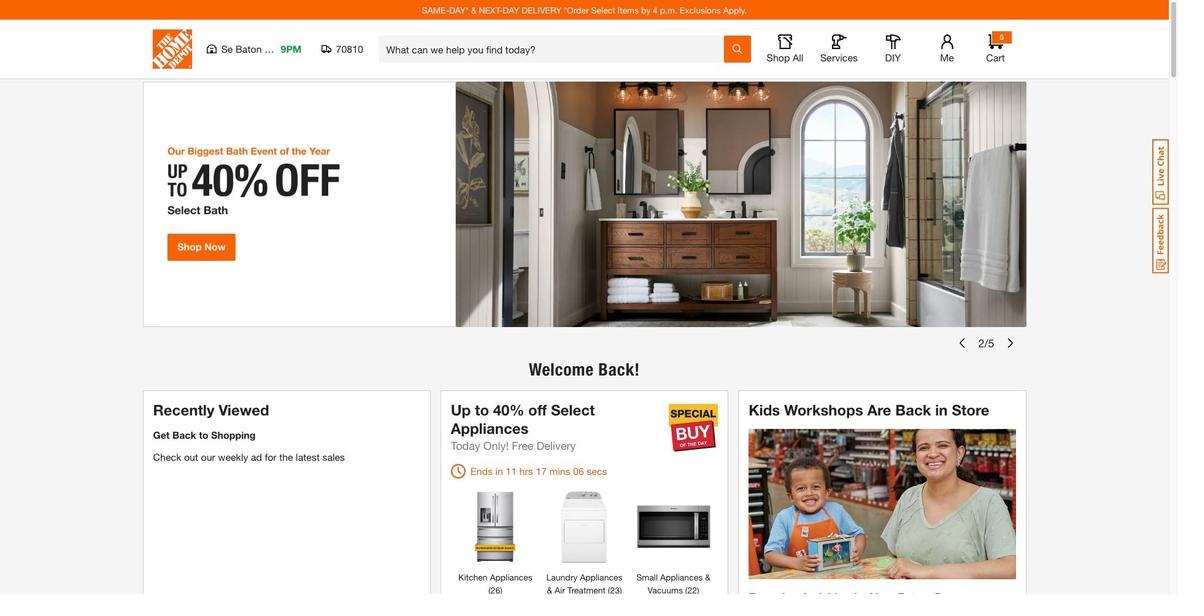 Task type: vqa. For each thing, say whether or not it's contained in the screenshot.
Only) inside the DEWALT 20V MAX XR Cordless Brushless Fixed Base Compact Router (Tool Only)
no



Task type: locate. For each thing, give the bounding box(es) containing it.
the home depot logo image
[[153, 29, 192, 69]]

special buy logo image
[[669, 403, 719, 453]]

What can we help you find today? search field
[[387, 36, 724, 62]]

kitchen appliances  product image image
[[458, 489, 534, 565]]

live chat image
[[1153, 139, 1170, 205]]



Task type: describe. For each thing, give the bounding box(es) containing it.
feedback link image
[[1153, 208, 1170, 274]]

kids workshops image
[[749, 429, 1017, 580]]

next slide image
[[1006, 338, 1016, 348]]

our biggest bath event of the year up to 40% off select bath image
[[143, 82, 1027, 327]]

laundry appliances & air treatment product image image
[[547, 489, 623, 565]]

small appliances & vacuums  product image image
[[636, 489, 712, 565]]

previous slide image
[[958, 338, 968, 348]]



